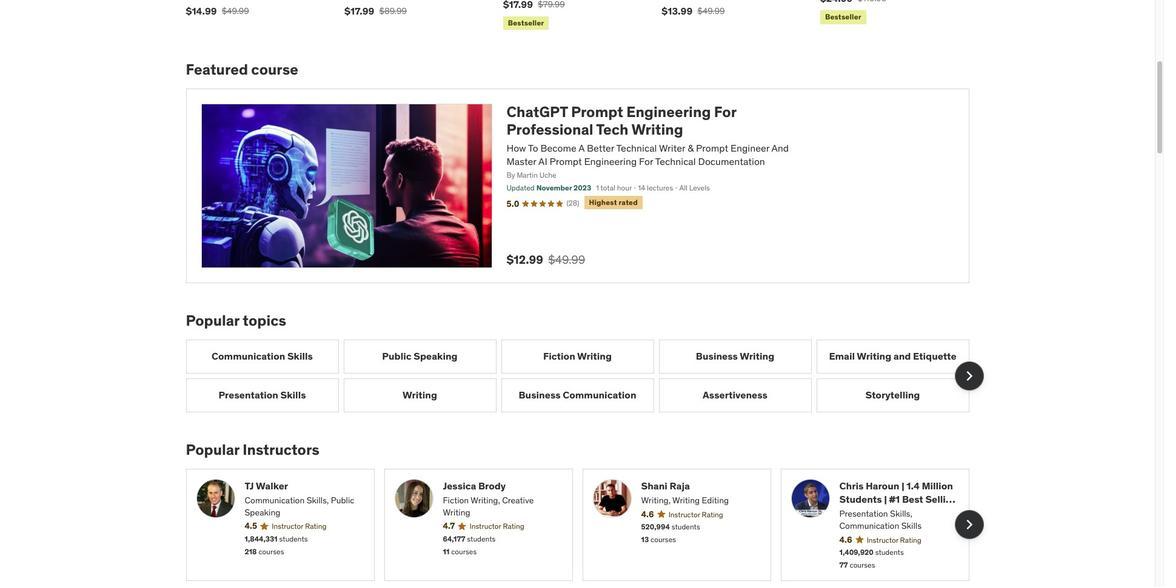 Task type: describe. For each thing, give the bounding box(es) containing it.
walker
[[256, 479, 288, 492]]

skills, inside tj walker communication skills, public speaking
[[307, 495, 329, 506]]

email writing and etiquette
[[829, 350, 957, 362]]

jessica
[[443, 479, 476, 492]]

tech
[[596, 120, 629, 139]]

64,177
[[443, 534, 465, 543]]

communication skills
[[212, 350, 313, 362]]

chris
[[840, 479, 864, 492]]

updated november 2023
[[507, 183, 591, 192]]

become
[[541, 142, 577, 154]]

students
[[840, 493, 882, 505]]

documentation
[[698, 155, 765, 167]]

public speaking link
[[344, 339, 496, 373]]

students for walker
[[279, 534, 308, 543]]

chatgpt prompt engineering for professional tech writing how to become a better technical writer & prompt engineer and master ai prompt engineering for technical documentation by martin uche
[[507, 103, 789, 180]]

$12.99 $49.99
[[507, 252, 585, 267]]

better
[[587, 142, 614, 154]]

1 vertical spatial engineering
[[584, 155, 637, 167]]

writing inside the jessica brody fiction writing, creative writing
[[443, 507, 470, 518]]

fiction writing
[[543, 350, 612, 362]]

#1
[[889, 493, 900, 505]]

tj walker communication skills, public speaking
[[245, 479, 354, 518]]

brody
[[478, 479, 506, 492]]

students for raja
[[672, 522, 700, 531]]

lectures
[[647, 183, 673, 192]]

writing link
[[344, 378, 496, 412]]

email writing and etiquette link
[[817, 339, 969, 373]]

best
[[902, 493, 923, 505]]

writing up business communication at the bottom of the page
[[577, 350, 612, 362]]

11
[[443, 547, 450, 556]]

64,177 students 11 courses
[[443, 534, 496, 556]]

writing, inside the jessica brody fiction writing, creative writing
[[471, 495, 500, 506]]

haroun
[[866, 479, 900, 492]]

rated
[[619, 198, 638, 207]]

topics
[[243, 311, 286, 330]]

total
[[601, 183, 615, 192]]

0 vertical spatial engineering
[[627, 103, 711, 121]]

shani raja writing, writing editing
[[641, 479, 729, 506]]

finance
[[892, 507, 928, 519]]

1,844,331
[[245, 534, 278, 543]]

speaking inside tj walker communication skills, public speaking
[[245, 507, 280, 518]]

instructor rating for brody
[[470, 522, 524, 531]]

0 vertical spatial prompt
[[571, 103, 623, 121]]

77
[[840, 560, 848, 570]]

popular topics
[[186, 311, 286, 330]]

fiction writing link
[[501, 339, 654, 373]]

$49.99
[[548, 252, 585, 267]]

writing inside the shani raja writing, writing editing
[[673, 495, 700, 506]]

public inside "link"
[[382, 350, 412, 362]]

writing inside chatgpt prompt engineering for professional tech writing how to become a better technical writer & prompt engineer and master ai prompt engineering for technical documentation by martin uche
[[632, 120, 683, 139]]

assertiveness
[[703, 389, 768, 401]]

writing, inside the shani raja writing, writing editing
[[641, 495, 671, 506]]

carousel element for popular topics
[[186, 339, 984, 412]]

popular instructors element
[[186, 440, 984, 581]]

instructor rating for raja
[[669, 510, 723, 519]]

editing
[[702, 495, 729, 506]]

students for brody
[[467, 534, 496, 543]]

tj
[[245, 479, 254, 492]]

1 vertical spatial prompt
[[696, 142, 728, 154]]

1 total hour
[[596, 183, 632, 192]]

raja
[[670, 479, 690, 492]]

storytelling
[[866, 389, 920, 401]]

popular instructors
[[186, 440, 319, 459]]

shani raja link
[[641, 479, 761, 492]]

instructors
[[243, 440, 319, 459]]

chris haroun | 1.4 million students | #1 best selling business & finance prof. link
[[840, 479, 959, 519]]

november
[[537, 183, 572, 192]]

course
[[251, 60, 298, 79]]

storytelling link
[[817, 378, 969, 412]]

public speaking
[[382, 350, 458, 362]]

520,994
[[641, 522, 670, 531]]

a
[[579, 142, 585, 154]]

1,844,331 students 218 courses
[[245, 534, 308, 556]]

featured course
[[186, 60, 298, 79]]

writing left the and
[[857, 350, 892, 362]]

presentation for presentation skills
[[219, 389, 278, 401]]

tj walker link
[[245, 479, 364, 492]]

and
[[894, 350, 911, 362]]

business for business writing
[[696, 350, 738, 362]]

rating for brody
[[503, 522, 524, 531]]

4.6 for shani
[[641, 509, 654, 519]]

1
[[596, 183, 599, 192]]

14 lectures
[[638, 183, 673, 192]]

jessica brody fiction writing, creative writing
[[443, 479, 534, 518]]

2023
[[574, 183, 591, 192]]

writing down public speaking "link"
[[403, 389, 437, 401]]

writer
[[659, 142, 686, 154]]

instructor for students
[[867, 535, 899, 544]]

professional
[[507, 120, 593, 139]]

skills for communication skills
[[287, 350, 313, 362]]



Task type: vqa. For each thing, say whether or not it's contained in the screenshot.


Task type: locate. For each thing, give the bounding box(es) containing it.
0 horizontal spatial fiction
[[443, 495, 469, 506]]

courses down 1,409,920 at the bottom right of page
[[850, 560, 875, 570]]

students inside 1,844,331 students 218 courses
[[279, 534, 308, 543]]

students right 1,844,331
[[279, 534, 308, 543]]

0 vertical spatial speaking
[[414, 350, 458, 362]]

1 horizontal spatial presentation
[[840, 508, 888, 519]]

1 vertical spatial public
[[331, 495, 354, 506]]

communication skills link
[[186, 339, 339, 373]]

1 popular from the top
[[186, 311, 240, 330]]

& inside chris haroun | 1.4 million students | #1 best selling business & finance prof.
[[884, 507, 890, 519]]

4.6 for 1,409,920
[[840, 534, 852, 545]]

carousel element
[[186, 339, 984, 412], [186, 469, 984, 581]]

0 horizontal spatial presentation
[[219, 389, 278, 401]]

0 horizontal spatial speaking
[[245, 507, 280, 518]]

|
[[902, 479, 905, 492], [884, 493, 887, 505]]

0 horizontal spatial writing,
[[471, 495, 500, 506]]

uche
[[540, 171, 557, 180]]

presentation skills, communication skills
[[840, 508, 922, 531]]

business inside chris haroun | 1.4 million students | #1 best selling business & finance prof.
[[840, 507, 882, 519]]

rating for walker
[[305, 522, 327, 531]]

0 vertical spatial technical
[[616, 142, 657, 154]]

2 writing, from the left
[[641, 495, 671, 506]]

4.6
[[641, 509, 654, 519], [840, 534, 852, 545]]

students right "520,994"
[[672, 522, 700, 531]]

public inside tj walker communication skills, public speaking
[[331, 495, 354, 506]]

0 vertical spatial &
[[688, 142, 694, 154]]

writing up the writer
[[632, 120, 683, 139]]

presentation skills
[[219, 389, 306, 401]]

& inside chatgpt prompt engineering for professional tech writing how to become a better technical writer & prompt engineer and master ai prompt engineering for technical documentation by martin uche
[[688, 142, 694, 154]]

courses down 1,844,331
[[259, 547, 284, 556]]

martin
[[517, 171, 538, 180]]

1 vertical spatial business
[[519, 389, 561, 401]]

technical down the writer
[[655, 155, 696, 167]]

rating down finance
[[900, 535, 922, 544]]

popular for popular topics
[[186, 311, 240, 330]]

skills, down '#1'
[[890, 508, 913, 519]]

skills inside presentation skills, communication skills
[[902, 520, 922, 531]]

master
[[507, 155, 536, 167]]

speaking up writing link
[[414, 350, 458, 362]]

speaking inside "link"
[[414, 350, 458, 362]]

4.5
[[245, 520, 257, 531]]

business communication
[[519, 389, 636, 401]]

rating for students
[[900, 535, 922, 544]]

technical
[[616, 142, 657, 154], [655, 155, 696, 167]]

0 horizontal spatial 4.6
[[641, 509, 654, 519]]

public down tj walker link
[[331, 495, 354, 506]]

1 horizontal spatial |
[[902, 479, 905, 492]]

instructor rating for walker
[[272, 522, 327, 531]]

next image
[[960, 366, 979, 386]]

and
[[772, 142, 789, 154]]

public up writing link
[[382, 350, 412, 362]]

business down fiction writing link
[[519, 389, 561, 401]]

speaking
[[414, 350, 458, 362], [245, 507, 280, 518]]

1.4
[[907, 479, 920, 492]]

presentation skills link
[[186, 378, 339, 412]]

carousel element containing communication skills
[[186, 339, 984, 412]]

instructor rating for students
[[867, 535, 922, 544]]

2 carousel element from the top
[[186, 469, 984, 581]]

courses
[[651, 535, 676, 544], [259, 547, 284, 556], [451, 547, 477, 556], [850, 560, 875, 570]]

business writing link
[[659, 339, 812, 373]]

all levels
[[680, 183, 710, 192]]

1 horizontal spatial for
[[714, 103, 737, 121]]

email
[[829, 350, 855, 362]]

business down students
[[840, 507, 882, 519]]

presentation
[[219, 389, 278, 401], [840, 508, 888, 519]]

courses for shani
[[651, 535, 676, 544]]

1 horizontal spatial &
[[884, 507, 890, 519]]

business communication link
[[501, 378, 654, 412]]

prof.
[[931, 507, 953, 519]]

speaking up 4.5
[[245, 507, 280, 518]]

skills for presentation skills
[[280, 389, 306, 401]]

instructor for raja
[[669, 510, 700, 519]]

instructor rating down editing
[[669, 510, 723, 519]]

students inside 520,994 students 13 courses
[[672, 522, 700, 531]]

14
[[638, 183, 645, 192]]

presentation down students
[[840, 508, 888, 519]]

prompt down become
[[550, 155, 582, 167]]

skills, down tj walker link
[[307, 495, 329, 506]]

business up assertiveness
[[696, 350, 738, 362]]

writing, down shani
[[641, 495, 671, 506]]

communication down fiction writing link
[[563, 389, 636, 401]]

1,409,920 students 77 courses
[[840, 548, 904, 570]]

technical down the tech
[[616, 142, 657, 154]]

instructor rating down the jessica brody fiction writing, creative writing
[[470, 522, 524, 531]]

0 horizontal spatial public
[[331, 495, 354, 506]]

skills,
[[307, 495, 329, 506], [890, 508, 913, 519]]

popular for popular instructors
[[186, 440, 240, 459]]

business writing
[[696, 350, 775, 362]]

1 carousel element from the top
[[186, 339, 984, 412]]

communication down students
[[840, 520, 900, 531]]

courses inside 520,994 students 13 courses
[[651, 535, 676, 544]]

public
[[382, 350, 412, 362], [331, 495, 354, 506]]

engineering
[[627, 103, 711, 121], [584, 155, 637, 167]]

1 horizontal spatial writing,
[[641, 495, 671, 506]]

communication
[[212, 350, 285, 362], [563, 389, 636, 401], [245, 495, 305, 506], [840, 520, 900, 531]]

writing up 4.7
[[443, 507, 470, 518]]

| left 1.4
[[902, 479, 905, 492]]

0 horizontal spatial |
[[884, 493, 887, 505]]

students right 64,177
[[467, 534, 496, 543]]

instructor down presentation skills, communication skills
[[867, 535, 899, 544]]

&
[[688, 142, 694, 154], [884, 507, 890, 519]]

0 vertical spatial skills
[[287, 350, 313, 362]]

1 vertical spatial |
[[884, 493, 887, 505]]

& right the writer
[[688, 142, 694, 154]]

1 vertical spatial technical
[[655, 155, 696, 167]]

rating down tj walker communication skills, public speaking
[[305, 522, 327, 531]]

highest
[[589, 198, 617, 207]]

0 horizontal spatial skills,
[[307, 495, 329, 506]]

fiction up business communication at the bottom of the page
[[543, 350, 575, 362]]

featured
[[186, 60, 248, 79]]

fiction inside the jessica brody fiction writing, creative writing
[[443, 495, 469, 506]]

1 horizontal spatial business
[[696, 350, 738, 362]]

engineering up the writer
[[627, 103, 711, 121]]

0 vertical spatial fiction
[[543, 350, 575, 362]]

fiction down jessica
[[443, 495, 469, 506]]

1 vertical spatial skills
[[280, 389, 306, 401]]

5.0
[[507, 198, 519, 209]]

4.6 up 1,409,920 at the bottom right of page
[[840, 534, 852, 545]]

1 vertical spatial &
[[884, 507, 890, 519]]

courses inside 64,177 students 11 courses
[[451, 547, 477, 556]]

students
[[672, 522, 700, 531], [279, 534, 308, 543], [467, 534, 496, 543], [875, 548, 904, 557]]

0 vertical spatial business
[[696, 350, 738, 362]]

to
[[528, 142, 538, 154]]

by
[[507, 171, 515, 180]]

for up engineer
[[714, 103, 737, 121]]

218
[[245, 547, 257, 556]]

updated
[[507, 183, 535, 192]]

for up 14 in the right top of the page
[[639, 155, 653, 167]]

0 horizontal spatial for
[[639, 155, 653, 167]]

0 horizontal spatial &
[[688, 142, 694, 154]]

chatgpt
[[507, 103, 568, 121]]

rating down editing
[[702, 510, 723, 519]]

engineering down better
[[584, 155, 637, 167]]

1 vertical spatial 4.6
[[840, 534, 852, 545]]

4.6 up "520,994"
[[641, 509, 654, 519]]

1 vertical spatial skills,
[[890, 508, 913, 519]]

0 vertical spatial carousel element
[[186, 339, 984, 412]]

2 popular from the top
[[186, 440, 240, 459]]

2 vertical spatial skills
[[902, 520, 922, 531]]

2 vertical spatial prompt
[[550, 155, 582, 167]]

1 horizontal spatial 4.6
[[840, 534, 852, 545]]

carousel element containing tj walker
[[186, 469, 984, 581]]

instructor down the shani raja writing, writing editing
[[669, 510, 700, 519]]

1 vertical spatial carousel element
[[186, 469, 984, 581]]

hour
[[617, 183, 632, 192]]

skills down 'communication skills' link
[[280, 389, 306, 401]]

communication inside presentation skills, communication skills
[[840, 520, 900, 531]]

engineer
[[731, 142, 770, 154]]

rating
[[702, 510, 723, 519], [305, 522, 327, 531], [503, 522, 524, 531], [900, 535, 922, 544]]

1 writing, from the left
[[471, 495, 500, 506]]

writing,
[[471, 495, 500, 506], [641, 495, 671, 506]]

1 horizontal spatial fiction
[[543, 350, 575, 362]]

presentation inside presentation skills, communication skills
[[840, 508, 888, 519]]

writing down raja
[[673, 495, 700, 506]]

ai
[[539, 155, 547, 167]]

fiction
[[543, 350, 575, 362], [443, 495, 469, 506]]

| left '#1'
[[884, 493, 887, 505]]

instructor rating down presentation skills, communication skills
[[867, 535, 922, 544]]

1 horizontal spatial public
[[382, 350, 412, 362]]

presentation down 'communication skills' link
[[219, 389, 278, 401]]

for
[[714, 103, 737, 121], [639, 155, 653, 167]]

0 vertical spatial public
[[382, 350, 412, 362]]

1 vertical spatial speaking
[[245, 507, 280, 518]]

rating for raja
[[702, 510, 723, 519]]

4.7
[[443, 520, 455, 531]]

shani
[[641, 479, 668, 492]]

instructor up 1,844,331 students 218 courses
[[272, 522, 303, 531]]

2 vertical spatial business
[[840, 507, 882, 519]]

etiquette
[[913, 350, 957, 362]]

how
[[507, 142, 526, 154]]

courses down "520,994"
[[651, 535, 676, 544]]

0 vertical spatial for
[[714, 103, 737, 121]]

1 vertical spatial presentation
[[840, 508, 888, 519]]

courses for tj
[[259, 547, 284, 556]]

prompt
[[571, 103, 623, 121], [696, 142, 728, 154], [550, 155, 582, 167]]

skills, inside presentation skills, communication skills
[[890, 508, 913, 519]]

13
[[641, 535, 649, 544]]

instructor rating down tj walker communication skills, public speaking
[[272, 522, 327, 531]]

prompt up better
[[571, 103, 623, 121]]

0 vertical spatial |
[[902, 479, 905, 492]]

creative
[[502, 495, 534, 506]]

levels
[[689, 183, 710, 192]]

million
[[922, 479, 953, 492]]

instructor for walker
[[272, 522, 303, 531]]

communication inside tj walker communication skills, public speaking
[[245, 495, 305, 506]]

students inside the '1,409,920 students 77 courses'
[[875, 548, 904, 557]]

writing up assertiveness
[[740, 350, 775, 362]]

rating down 'creative'
[[503, 522, 524, 531]]

1,409,920
[[840, 548, 874, 557]]

instructor rating
[[669, 510, 723, 519], [272, 522, 327, 531], [470, 522, 524, 531], [867, 535, 922, 544]]

courses for jessica
[[451, 547, 477, 556]]

520,994 students 13 courses
[[641, 522, 700, 544]]

next image
[[960, 515, 979, 534]]

skills up 'presentation skills' at left bottom
[[287, 350, 313, 362]]

0 horizontal spatial business
[[519, 389, 561, 401]]

0 vertical spatial 4.6
[[641, 509, 654, 519]]

1 vertical spatial for
[[639, 155, 653, 167]]

selling
[[926, 493, 958, 505]]

1 vertical spatial popular
[[186, 440, 240, 459]]

communication down walker
[[245, 495, 305, 506]]

0 vertical spatial skills,
[[307, 495, 329, 506]]

writing, down brody
[[471, 495, 500, 506]]

0 vertical spatial popular
[[186, 311, 240, 330]]

skills down finance
[[902, 520, 922, 531]]

courses inside 1,844,331 students 218 courses
[[259, 547, 284, 556]]

all
[[680, 183, 688, 192]]

chris haroun | 1.4 million students | #1 best selling business & finance prof.
[[840, 479, 958, 519]]

business for business communication
[[519, 389, 561, 401]]

courses down 64,177
[[451, 547, 477, 556]]

students right 1,409,920 at the bottom right of page
[[875, 548, 904, 557]]

1 horizontal spatial speaking
[[414, 350, 458, 362]]

instructor up 64,177 students 11 courses
[[470, 522, 501, 531]]

(28)
[[567, 198, 579, 207]]

2 horizontal spatial business
[[840, 507, 882, 519]]

courses inside the '1,409,920 students 77 courses'
[[850, 560, 875, 570]]

presentation for presentation skills, communication skills
[[840, 508, 888, 519]]

skills
[[287, 350, 313, 362], [280, 389, 306, 401], [902, 520, 922, 531]]

communication down popular topics
[[212, 350, 285, 362]]

highest rated
[[589, 198, 638, 207]]

prompt up documentation
[[696, 142, 728, 154]]

0 vertical spatial presentation
[[219, 389, 278, 401]]

instructor for brody
[[470, 522, 501, 531]]

& down '#1'
[[884, 507, 890, 519]]

1 vertical spatial fiction
[[443, 495, 469, 506]]

carousel element for popular instructors
[[186, 469, 984, 581]]

students inside 64,177 students 11 courses
[[467, 534, 496, 543]]

instructor
[[669, 510, 700, 519], [272, 522, 303, 531], [470, 522, 501, 531], [867, 535, 899, 544]]

1 horizontal spatial skills,
[[890, 508, 913, 519]]



